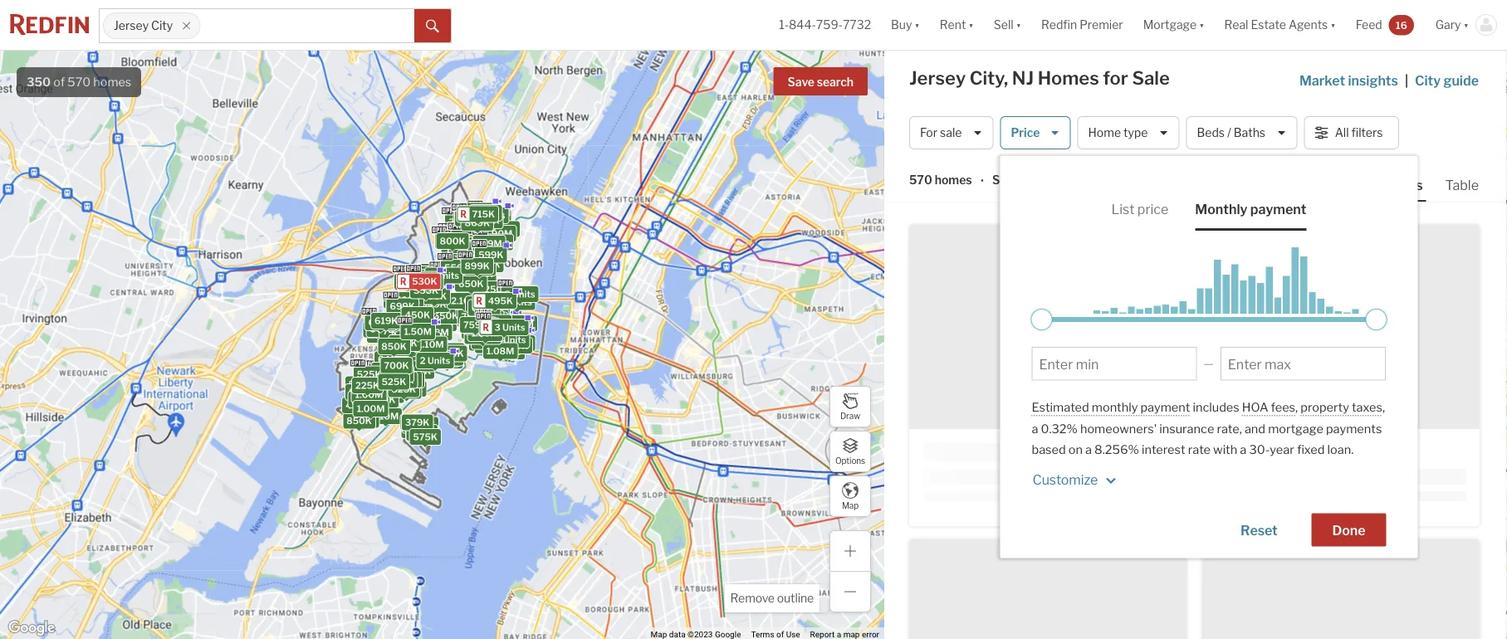 Task type: locate. For each thing, give the bounding box(es) containing it.
listed
[[925, 236, 955, 246]]

485k
[[411, 273, 436, 283], [475, 324, 501, 335]]

real
[[1225, 18, 1249, 32]]

map
[[842, 501, 859, 511]]

949k down the 1.05m
[[454, 248, 479, 259]]

850k down the 349k
[[382, 341, 407, 352]]

1 vertical spatial 1.35m
[[419, 325, 447, 336]]

4 units
[[502, 289, 533, 300], [473, 315, 504, 326], [487, 318, 518, 329], [398, 335, 429, 346]]

759k
[[463, 320, 488, 331]]

% inside % homeowners' insurance rate, and mortgage payments based on a
[[1067, 422, 1078, 436]]

2 horizontal spatial city,
[[1351, 486, 1371, 498]]

city,
[[970, 67, 1009, 89], [1030, 486, 1050, 498], [1351, 486, 1371, 498]]

1 vertical spatial 1.30m
[[478, 313, 506, 324]]

city, for 560
[[1351, 486, 1371, 498]]

buy ▾ button
[[882, 0, 930, 50]]

0 horizontal spatial 639k
[[394, 324, 419, 335]]

14
[[497, 338, 507, 349]]

0 vertical spatial 1.60m
[[477, 304, 505, 315]]

825k up 415k
[[383, 371, 408, 381]]

ave, right the 'bramhall'
[[1297, 486, 1317, 498]]

599k up 415k
[[379, 372, 404, 383]]

1.15m up 14 units
[[506, 318, 531, 329]]

nj left 07304
[[1374, 486, 1385, 498]]

880k
[[408, 330, 434, 341]]

▾ right the mortgage
[[1200, 18, 1205, 32]]

825k down 560k
[[421, 321, 446, 332]]

1.87m
[[494, 326, 521, 337]]

2.10m up 588k
[[451, 296, 479, 307]]

payment up the insurance
[[1141, 400, 1191, 415]]

map region
[[0, 0, 1014, 640]]

4 ▾ from the left
[[1200, 18, 1205, 32]]

▾ right "buy"
[[915, 18, 920, 32]]

type
[[1124, 126, 1149, 140]]

1 horizontal spatial 1.35m
[[471, 308, 499, 319]]

639k up 969k at the bottom left
[[394, 324, 419, 335]]

950k down 1.06m
[[465, 254, 490, 265]]

2 horizontal spatial 850k
[[476, 226, 501, 237]]

0 vertical spatial 649k
[[378, 354, 403, 365]]

1 horizontal spatial 1.60m
[[477, 304, 505, 315]]

submit search image
[[426, 20, 440, 33]]

649k down '805k'
[[398, 384, 423, 395]]

ago right hrs
[[1267, 551, 1285, 561]]

a left 30-
[[1241, 443, 1247, 457]]

ave, down 2 baths
[[976, 486, 995, 498]]

0 vertical spatial 570
[[68, 75, 91, 89]]

1 horizontal spatial 570
[[910, 173, 933, 187]]

|
[[1406, 72, 1409, 88]]

1 vertical spatial 600k
[[393, 375, 419, 386]]

0 horizontal spatial 1.15m
[[408, 304, 433, 315]]

1 horizontal spatial 1.15m
[[506, 318, 531, 329]]

market insights | city guide
[[1300, 72, 1480, 88]]

699k down 710k
[[413, 347, 438, 358]]

1 vertical spatial 550k
[[370, 395, 396, 406]]

1 vertical spatial 500k
[[410, 420, 435, 431]]

0 horizontal spatial 1.25m
[[403, 324, 430, 335]]

1 horizontal spatial ave,
[[1297, 486, 1317, 498]]

760k
[[469, 216, 494, 227]]

1 vertical spatial 325k
[[392, 384, 416, 395]]

homes left •
[[935, 173, 973, 187]]

1 vertical spatial 825k
[[383, 371, 408, 381]]

0 vertical spatial 1.35m
[[471, 308, 499, 319]]

589k up "450k"
[[395, 295, 421, 306]]

649k up '805k'
[[378, 354, 403, 365]]

999k
[[474, 208, 499, 218], [476, 217, 502, 228], [445, 233, 470, 243], [468, 269, 493, 280], [439, 294, 464, 305], [479, 312, 505, 323], [479, 318, 504, 329]]

14 units
[[497, 338, 532, 349]]

599k down 789k
[[360, 388, 385, 398]]

1 vertical spatial payment
[[1141, 400, 1191, 415]]

0 horizontal spatial homes
[[93, 75, 131, 89]]

1 horizontal spatial ,
[[1383, 400, 1386, 415]]

1 vertical spatial 350k
[[390, 352, 415, 363]]

480k up 870k
[[409, 306, 434, 317]]

1 vertical spatial 900k
[[370, 324, 396, 335]]

550k down 559k
[[370, 395, 396, 406]]

0 horizontal spatial 485k
[[411, 273, 436, 283]]

305k
[[467, 217, 492, 228]]

579k
[[395, 306, 419, 317], [396, 375, 421, 385]]

year
[[1270, 443, 1295, 457]]

1 vertical spatial 975k
[[459, 301, 484, 312]]

1 , from the left
[[1296, 400, 1299, 415]]

sell ▾ button
[[994, 0, 1022, 50]]

550k down 1.06m
[[445, 262, 470, 273]]

2 ave, from the left
[[1297, 486, 1317, 498]]

899k
[[459, 241, 484, 252], [465, 261, 490, 272], [480, 319, 505, 330], [407, 345, 433, 356]]

2 horizontal spatial nj
[[1374, 486, 1385, 498]]

950k down 785k
[[471, 245, 497, 256]]

900k
[[461, 301, 486, 312], [370, 324, 396, 335]]

850k down 299k on the left of the page
[[347, 416, 372, 427]]

769k
[[408, 269, 432, 280]]

1 horizontal spatial payment
[[1251, 201, 1307, 217]]

350k down 969k at the bottom left
[[390, 352, 415, 363]]

1.50m
[[446, 265, 473, 275], [469, 299, 497, 310], [468, 317, 495, 328], [380, 317, 407, 328], [404, 326, 432, 337], [472, 328, 499, 339]]

327k
[[420, 301, 444, 312]]

1 vertical spatial 485k
[[475, 324, 501, 335]]

% down the homeowners'
[[1129, 443, 1140, 457]]

579k up 415k
[[396, 375, 421, 385]]

1.90m
[[485, 228, 513, 239]]

0 horizontal spatial 325k
[[392, 384, 416, 395]]

maximum price slider
[[1366, 309, 1388, 331]]

479k down 399k
[[407, 366, 431, 377]]

0 horizontal spatial nj
[[1013, 67, 1034, 89]]

1 horizontal spatial 900k
[[461, 301, 486, 312]]

949k down 355k
[[422, 299, 447, 310]]

3 ▾ from the left
[[1017, 18, 1022, 32]]

$529,900
[[923, 437, 997, 455]]

850k down 444k
[[476, 226, 501, 237]]

589k down 559k
[[360, 396, 386, 406]]

325k
[[453, 271, 477, 282], [392, 384, 416, 395]]

nj left the homes at the right of the page
[[1013, 67, 1034, 89]]

1 horizontal spatial 250k
[[485, 284, 509, 295]]

0 horizontal spatial a
[[1032, 422, 1039, 436]]

▾ right gary
[[1464, 18, 1470, 32]]

dialog
[[1001, 156, 1419, 559]]

1 horizontal spatial 350k
[[469, 302, 494, 313]]

1 horizontal spatial 325k
[[453, 271, 477, 282]]

, up mortgage
[[1296, 400, 1299, 415]]

1 ave, from the left
[[976, 486, 995, 498]]

2 , from the left
[[1383, 400, 1386, 415]]

mortgage
[[1269, 422, 1324, 436]]

city, for 39
[[1030, 486, 1050, 498]]

530k
[[412, 276, 437, 287]]

▾ for gary ▾
[[1464, 18, 1470, 32]]

660k down 535k
[[389, 375, 414, 386]]

2 vertical spatial 575k
[[413, 432, 438, 443]]

1 horizontal spatial homes
[[935, 173, 973, 187]]

1.10m
[[449, 269, 475, 280], [420, 300, 446, 311], [466, 310, 492, 321], [482, 318, 509, 328], [428, 318, 454, 329], [508, 318, 534, 329], [418, 339, 444, 350], [373, 411, 399, 422]]

535k
[[383, 361, 408, 372]]

39
[[923, 486, 936, 498]]

325k down '805k'
[[392, 384, 416, 395]]

0 vertical spatial 485k
[[411, 273, 436, 283]]

done button
[[1312, 514, 1387, 547]]

1.04m
[[506, 290, 534, 301]]

825k
[[421, 321, 446, 332], [383, 371, 408, 381]]

nj
[[1013, 67, 1034, 89], [1052, 486, 1064, 498], [1374, 486, 1385, 498]]

479k down 529k
[[353, 397, 378, 408]]

588k
[[466, 312, 491, 323]]

699k down 969k at the bottom left
[[389, 350, 414, 360]]

2 475k from the left
[[379, 322, 403, 333]]

buy ▾
[[892, 18, 920, 32]]

payment right "monthly"
[[1251, 201, 1307, 217]]

favorite button image
[[1152, 436, 1174, 458]]

1.40m up 459k on the left bottom of page
[[497, 318, 525, 329]]

0 vertical spatial 599k
[[479, 250, 504, 261]]

, inside ", a"
[[1383, 400, 1386, 415]]

1 horizontal spatial city
[[1416, 72, 1442, 88]]

0 vertical spatial 350k
[[469, 302, 494, 313]]

619k
[[375, 316, 398, 326]]

photo of 50 dey st unit 440, jersey city, nj 07306 image
[[1203, 540, 1481, 640]]

jersey up done button
[[1319, 486, 1349, 498]]

city, down sell
[[970, 67, 1009, 89]]

900k up 969k at the bottom left
[[370, 324, 396, 335]]

1 horizontal spatial 485k
[[475, 324, 501, 335]]

3 beds
[[923, 464, 960, 479]]

, right property
[[1383, 400, 1386, 415]]

photos button
[[1375, 176, 1443, 202]]

5 ▾ from the left
[[1331, 18, 1337, 32]]

1 475k from the left
[[378, 322, 402, 332]]

835k
[[408, 426, 433, 437]]

2 ▾ from the left
[[969, 18, 974, 32]]

1.25m down 760k on the top left of the page
[[473, 230, 500, 240]]

all filters
[[1336, 126, 1384, 140]]

0 horizontal spatial 350k
[[390, 352, 415, 363]]

599k down 1.19m
[[479, 250, 504, 261]]

dialog containing list price
[[1001, 156, 1419, 559]]

699k down 249k
[[422, 291, 447, 302]]

▾ right agents
[[1331, 18, 1337, 32]]

photos
[[1378, 177, 1424, 193]]

a right the on
[[1086, 443, 1093, 457]]

jersey left remove jersey city 'icon'
[[114, 19, 149, 33]]

agents
[[1289, 18, 1329, 32]]

0 horizontal spatial ave,
[[976, 486, 995, 498]]

325k down 280k
[[453, 271, 477, 282]]

1 vertical spatial 875k
[[409, 422, 433, 433]]

949k down 1.19m
[[467, 262, 492, 273]]

1 horizontal spatial 550k
[[445, 262, 470, 273]]

575k down 969k at the bottom left
[[390, 354, 414, 364]]

0 vertical spatial 1.15m
[[408, 304, 433, 315]]

all
[[1336, 126, 1350, 140]]

749k
[[469, 320, 493, 331], [383, 326, 408, 337], [401, 346, 425, 357], [370, 370, 395, 381]]

1 vertical spatial 479k
[[353, 397, 378, 408]]

1.30m
[[452, 244, 480, 254], [478, 313, 506, 324], [465, 326, 493, 337]]

250k
[[485, 284, 509, 295], [394, 319, 419, 330]]

homes right of
[[93, 75, 131, 89]]

% up the on
[[1067, 422, 1078, 436]]

0 vertical spatial 2.10m
[[460, 247, 487, 258]]

1.35m
[[471, 308, 499, 319], [419, 325, 447, 336]]

695k
[[460, 231, 485, 242]]

hrs
[[1247, 551, 1265, 561]]

1 ▾ from the left
[[915, 18, 920, 32]]

nj for 560 bramhall ave, jersey city, nj 07304
[[1374, 486, 1385, 498]]

350k up 2.75m
[[469, 302, 494, 313]]

0 horizontal spatial 589k
[[360, 396, 386, 406]]

949k down 1.06m
[[466, 254, 491, 265]]

1 horizontal spatial a
[[1086, 443, 1093, 457]]

a left 0.32
[[1032, 422, 1039, 436]]

0 vertical spatial 850k
[[476, 226, 501, 237]]

city, up done button
[[1351, 486, 1371, 498]]

ago right hr
[[1023, 236, 1041, 246]]

remove
[[731, 592, 775, 606]]

0 vertical spatial 500k
[[388, 318, 414, 329]]

ave,
[[976, 486, 995, 498], [1297, 486, 1317, 498]]

nj down sq
[[1052, 486, 1064, 498]]

575k up 459k on the left bottom of page
[[489, 317, 513, 328]]

mortgage ▾ button
[[1134, 0, 1215, 50]]

649k
[[378, 354, 403, 365], [398, 384, 423, 395]]

660k down 1.19m
[[468, 257, 493, 267]]

for
[[1104, 67, 1129, 89]]

0 horizontal spatial 660k
[[389, 375, 414, 386]]

570 inside 570 homes • sort
[[910, 173, 933, 187]]

2.10m down the 1.05m
[[460, 247, 487, 258]]

▾ inside "dropdown button"
[[1331, 18, 1337, 32]]

900k up 2.75m
[[461, 301, 486, 312]]

city, down 1,258
[[1030, 486, 1050, 498]]

▾ for buy ▾
[[915, 18, 920, 32]]

1 vertical spatial 570
[[910, 173, 933, 187]]

570 right of
[[68, 75, 91, 89]]

None search field
[[201, 9, 415, 42]]

1.35m up "676k"
[[419, 325, 447, 336]]

729k
[[459, 303, 483, 314], [400, 336, 425, 347]]

0 vertical spatial 225k
[[416, 277, 440, 287]]

559k
[[367, 379, 392, 390]]

gary
[[1436, 18, 1462, 32]]

575k down 379k
[[413, 432, 438, 443]]

1 horizontal spatial %
[[1129, 443, 1140, 457]]

6 ▾ from the left
[[1464, 18, 1470, 32]]

639k down 2.75m
[[475, 329, 500, 340]]

2
[[463, 206, 468, 216], [477, 212, 483, 223], [459, 213, 464, 224], [486, 224, 492, 235], [439, 236, 445, 247], [479, 237, 485, 248], [445, 241, 450, 252], [468, 259, 474, 269], [422, 267, 428, 278], [400, 275, 405, 286], [502, 297, 508, 308], [477, 299, 483, 310], [463, 302, 469, 313], [403, 304, 408, 315], [463, 319, 469, 330], [496, 324, 501, 335], [418, 325, 423, 336], [414, 328, 420, 339], [471, 328, 476, 339], [469, 331, 474, 342], [394, 333, 399, 344], [496, 335, 502, 346], [487, 339, 492, 350], [399, 340, 405, 351], [478, 340, 484, 351], [499, 341, 504, 351], [491, 347, 497, 357], [430, 353, 436, 364], [420, 356, 426, 367], [405, 425, 411, 436], [969, 464, 976, 479], [1240, 551, 1246, 561]]

▾ right the rent
[[969, 18, 974, 32]]

save
[[788, 75, 815, 89]]

map button
[[830, 476, 872, 518]]

560k
[[429, 310, 455, 321]]

0 vertical spatial 660k
[[468, 257, 493, 267]]

1.25m down 285k
[[403, 324, 430, 335]]

540k
[[411, 431, 436, 441]]

1 vertical spatial ago
[[1267, 551, 1285, 561]]

city left remove jersey city 'icon'
[[151, 19, 173, 33]]

a inside % homeowners' insurance rate, and mortgage payments based on a
[[1086, 443, 1093, 457]]

ave, for bramhall
[[1297, 486, 1317, 498]]

1.40m up 560k
[[444, 295, 472, 306]]

sell
[[994, 18, 1014, 32]]

0 vertical spatial 825k
[[421, 321, 446, 332]]

ago
[[1023, 236, 1041, 246], [1267, 551, 1285, 561]]

1.35m up 2.08m
[[471, 308, 499, 319]]

2.75m
[[473, 314, 501, 325]]

Enter max text field
[[1229, 356, 1379, 373]]

0 vertical spatial 479k
[[407, 366, 431, 377]]

570 down for
[[910, 173, 933, 187]]

city right |
[[1416, 72, 1442, 88]]

▾ right sell
[[1017, 18, 1022, 32]]

1 vertical spatial 589k
[[360, 396, 386, 406]]

579k down 979k
[[395, 306, 419, 317]]

0 horizontal spatial ago
[[1023, 236, 1041, 246]]

estimated monthly payment includes hoa fees , property taxes
[[1032, 400, 1383, 415]]

2.08m
[[467, 321, 496, 332]]

1.15m up 1.28m
[[408, 304, 433, 315]]

979k
[[394, 295, 419, 306]]



Task type: vqa. For each thing, say whether or not it's contained in the screenshot.
225k to the right
yes



Task type: describe. For each thing, give the bounding box(es) containing it.
1 horizontal spatial 225k
[[416, 277, 440, 287]]

jersey city
[[114, 19, 173, 33]]

city guide link
[[1416, 71, 1483, 91]]

0 horizontal spatial city,
[[970, 67, 1009, 89]]

0 horizontal spatial 550k
[[370, 395, 396, 406]]

with
[[1214, 443, 1238, 457]]

baths
[[1234, 126, 1266, 140]]

1 vertical spatial 649k
[[398, 384, 423, 395]]

0 horizontal spatial 975k
[[398, 277, 422, 287]]

375k
[[410, 428, 435, 439]]

1 vertical spatial 225k
[[355, 380, 380, 391]]

0 vertical spatial 325k
[[453, 271, 477, 282]]

480k up 989k
[[405, 313, 430, 324]]

customize button
[[1032, 461, 1123, 494]]

1 vertical spatial city
[[1416, 72, 1442, 88]]

1 horizontal spatial 639k
[[475, 329, 500, 340]]

ave, for wales
[[976, 486, 995, 498]]

0 horizontal spatial 250k
[[394, 319, 419, 330]]

1 vertical spatial 660k
[[389, 375, 414, 386]]

feed
[[1357, 18, 1383, 32]]

16
[[1396, 19, 1408, 31]]

1.69m
[[479, 311, 507, 321]]

0 horizontal spatial 1.35m
[[419, 325, 447, 336]]

by
[[957, 236, 968, 246]]

1 vertical spatial %
[[1129, 443, 1140, 457]]

jersey up for sale
[[910, 67, 966, 89]]

569k
[[404, 418, 429, 428]]

table
[[1446, 177, 1480, 193]]

800k
[[440, 236, 466, 247]]

1 horizontal spatial 850k
[[382, 341, 407, 352]]

1.05m
[[455, 232, 483, 243]]

options
[[836, 456, 866, 466]]

520k
[[367, 324, 392, 335]]

rate
[[1189, 443, 1211, 457]]

950k up 2.08m
[[470, 303, 496, 314]]

table button
[[1443, 176, 1483, 200]]

fixed
[[1298, 443, 1326, 457]]

rent
[[940, 18, 967, 32]]

rate,
[[1218, 422, 1243, 436]]

price
[[1012, 126, 1041, 140]]

0 vertical spatial 579k
[[395, 306, 419, 317]]

0 horizontal spatial 570
[[68, 75, 91, 89]]

market
[[1300, 72, 1346, 88]]

989k
[[407, 328, 432, 338]]

2 vertical spatial 1.20m
[[468, 312, 496, 323]]

7732
[[843, 18, 872, 32]]

935k
[[435, 356, 460, 366]]

1-844-759-7732 link
[[779, 18, 872, 32]]

2 vertical spatial 1.30m
[[465, 326, 493, 337]]

0 vertical spatial 575k
[[489, 317, 513, 328]]

2 vertical spatial 850k
[[347, 416, 372, 427]]

sq
[[1051, 464, 1064, 479]]

759-
[[817, 18, 843, 32]]

a inside ", a"
[[1032, 422, 1039, 436]]

0 horizontal spatial payment
[[1141, 400, 1191, 415]]

1 horizontal spatial 729k
[[459, 303, 483, 314]]

2 vertical spatial 1.08m
[[487, 346, 515, 357]]

1-
[[779, 18, 789, 32]]

1.40m up 1.69m
[[471, 298, 498, 309]]

Enter min text field
[[1040, 356, 1190, 373]]

1 vertical spatial 1.20m
[[410, 288, 437, 299]]

sale
[[1133, 67, 1170, 89]]

for sale button
[[910, 116, 994, 150]]

save search
[[788, 75, 854, 89]]

redfin premier
[[1042, 18, 1124, 32]]

1 vertical spatial 579k
[[396, 375, 421, 385]]

0 horizontal spatial city
[[151, 19, 173, 33]]

remove outline button
[[725, 585, 820, 613]]

1 horizontal spatial 479k
[[407, 366, 431, 377]]

monthly payment element
[[1196, 188, 1307, 231]]

1 horizontal spatial 1.25m
[[473, 230, 500, 240]]

minimum price slider
[[1031, 309, 1053, 331]]

1 vertical spatial 729k
[[400, 336, 425, 347]]

0 horizontal spatial 900k
[[370, 324, 396, 335]]

home type
[[1089, 126, 1149, 140]]

homes inside 570 homes • sort
[[935, 173, 973, 187]]

39 wales ave, jersey city, nj 07306
[[923, 486, 1098, 498]]

1 vertical spatial 1.08m
[[421, 327, 449, 338]]

loan.
[[1328, 443, 1354, 457]]

2 vertical spatial 600k
[[375, 390, 401, 401]]

0 vertical spatial ago
[[1023, 236, 1041, 246]]

home type button
[[1078, 116, 1180, 150]]

390k
[[436, 346, 461, 357]]

0 vertical spatial 1.20m
[[459, 243, 486, 254]]

list price element
[[1112, 188, 1169, 231]]

459k
[[487, 334, 512, 344]]

real estate agents ▾
[[1225, 18, 1337, 32]]

and
[[1245, 422, 1266, 436]]

1.06m
[[453, 240, 480, 251]]

610k
[[413, 335, 437, 346]]

1.39m
[[397, 343, 425, 354]]

1 vertical spatial 1.00m
[[357, 404, 385, 414]]

all filters button
[[1305, 116, 1400, 150]]

0 vertical spatial 250k
[[485, 284, 509, 295]]

rent ▾ button
[[940, 0, 974, 50]]

285k
[[404, 311, 428, 322]]

photo of 39 wales ave, jersey city, nj 07306 image
[[910, 225, 1187, 423]]

1.38m
[[422, 356, 449, 366]]

0 vertical spatial 1.00m
[[355, 390, 383, 401]]

350 of 570 homes
[[27, 75, 131, 89]]

0 vertical spatial 1.08m
[[466, 262, 494, 273]]

customize
[[1033, 472, 1099, 489]]

nj for 39 wales ave, jersey city, nj 07306
[[1052, 486, 1064, 498]]

new
[[1218, 551, 1239, 561]]

1 vertical spatial 599k
[[379, 372, 404, 383]]

listed by redfin 1 hr ago
[[925, 236, 1041, 246]]

▾ for mortgage ▾
[[1200, 18, 1205, 32]]

819k
[[466, 218, 489, 229]]

449k
[[478, 215, 503, 226]]

249k
[[417, 277, 441, 288]]

0 vertical spatial 600k
[[461, 314, 487, 324]]

844-
[[789, 18, 817, 32]]

homeowners'
[[1081, 422, 1158, 436]]

monthly
[[1196, 201, 1248, 217]]

0 vertical spatial 875k
[[408, 358, 433, 369]]

1 vertical spatial 1.25m
[[403, 324, 430, 335]]

1 vertical spatial 575k
[[390, 354, 414, 364]]

1.40m up 14 units
[[499, 320, 527, 331]]

07306
[[1066, 486, 1098, 498]]

450k
[[405, 310, 431, 321]]

based
[[1032, 443, 1066, 457]]

1 horizontal spatial ago
[[1267, 551, 1285, 561]]

1 vertical spatial 1.60m
[[375, 365, 403, 376]]

sale
[[941, 126, 962, 140]]

715k
[[472, 209, 495, 220]]

▾ for rent ▾
[[969, 18, 974, 32]]

0 vertical spatial homes
[[93, 75, 131, 89]]

2 vertical spatial 599k
[[360, 388, 385, 398]]

hr
[[1009, 236, 1021, 246]]

buy ▾ button
[[892, 0, 920, 50]]

homes
[[1038, 67, 1100, 89]]

1 vertical spatial 1.15m
[[506, 318, 531, 329]]

0 vertical spatial 550k
[[445, 262, 470, 273]]

0 vertical spatial 589k
[[395, 295, 421, 306]]

725k
[[475, 304, 499, 315]]

0 vertical spatial 1.30m
[[452, 244, 480, 254]]

redfin premier button
[[1032, 0, 1134, 50]]

349k
[[380, 322, 405, 333]]

280k
[[469, 252, 494, 263]]

jersey down baths
[[998, 486, 1028, 498]]

next button image
[[1157, 316, 1174, 333]]

for sale
[[921, 126, 962, 140]]

8.256 % interest rate with a 30-year fixed loan.
[[1095, 443, 1354, 457]]

699k up 619k
[[390, 301, 415, 312]]

870k
[[401, 322, 426, 333]]

969k
[[392, 338, 418, 349]]

560 bramhall ave, jersey city, nj 07304
[[1216, 486, 1420, 498]]

favorite button checkbox
[[1152, 436, 1174, 458]]

355k
[[414, 285, 439, 296]]

805k
[[385, 369, 410, 380]]

▾ for sell ▾
[[1017, 18, 1022, 32]]

list price
[[1112, 201, 1169, 217]]

1 horizontal spatial 825k
[[421, 321, 446, 332]]

google image
[[4, 618, 59, 640]]

0 horizontal spatial 825k
[[383, 371, 408, 381]]

415k
[[395, 386, 418, 397]]

0 vertical spatial 900k
[[461, 301, 486, 312]]

785k
[[469, 231, 494, 242]]

new 2 hrs ago
[[1218, 551, 1285, 561]]

549k
[[413, 275, 438, 285]]

1 vertical spatial 2.10m
[[451, 296, 479, 307]]

0 horizontal spatial 479k
[[353, 397, 378, 408]]

market insights link
[[1300, 54, 1399, 91]]

photo of 560 bramhall ave, jersey city, nj 07304 image
[[1203, 225, 1481, 423]]

2 horizontal spatial a
[[1241, 443, 1247, 457]]

remove jersey city image
[[182, 21, 191, 31]]

monthly
[[1092, 400, 1139, 415]]



